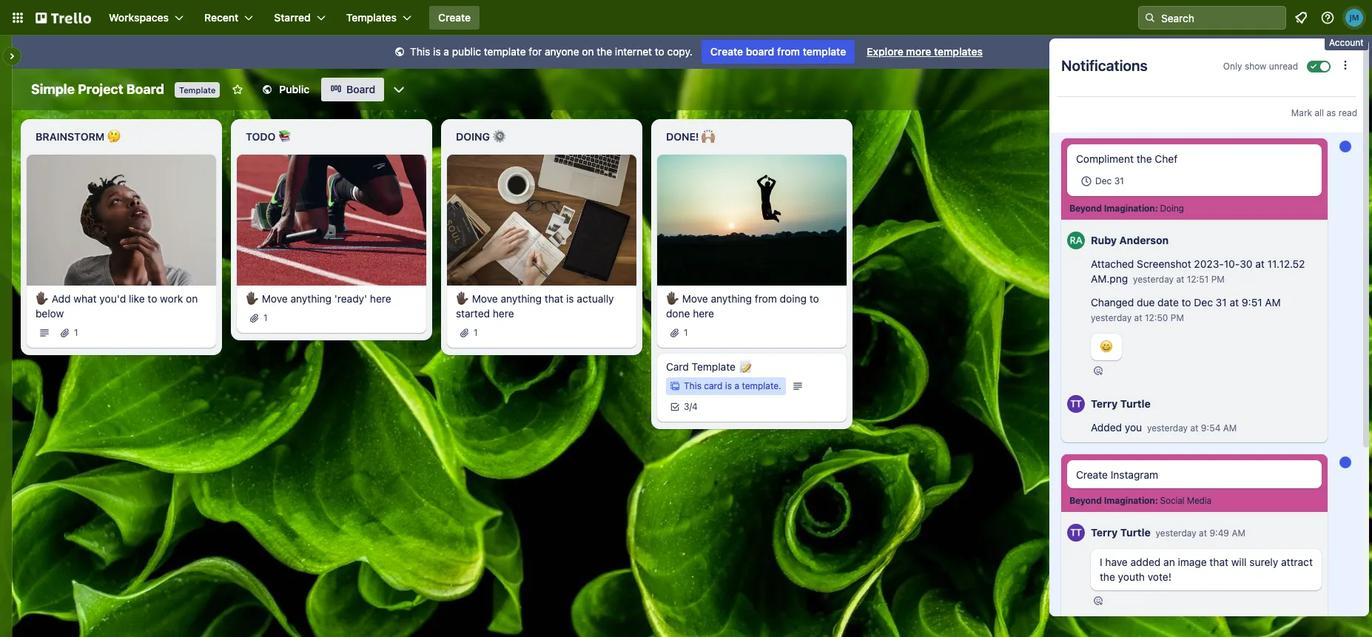 Task type: describe. For each thing, give the bounding box(es) containing it.
am inside changed due date to dec 31 at 9:51 am yesterday at 12:50 pm
[[1265, 296, 1281, 309]]

trello inspiration (inspiringtaco) image
[[1315, 79, 1336, 100]]

you
[[1125, 421, 1142, 434]]

0 horizontal spatial 31
[[1114, 175, 1124, 187]]

open information menu image
[[1321, 10, 1335, 25]]

doing ⚙️
[[456, 130, 506, 143]]

attract
[[1281, 556, 1313, 568]]

anyone
[[545, 45, 579, 58]]

changed due date to dec 31 at 9:51 am yesterday at 12:50 pm
[[1091, 296, 1281, 323]]

9:49
[[1210, 528, 1229, 539]]

this for this card is a template.
[[684, 380, 702, 391]]

terry for terry turtle yesterday at 9:49 am
[[1091, 526, 1118, 539]]

i have added an image that will surely attract the youth vote! link
[[1091, 549, 1322, 591]]

0 notifications image
[[1292, 9, 1310, 27]]

simple
[[31, 81, 75, 97]]

done
[[666, 307, 690, 320]]

add
[[52, 292, 71, 305]]

below
[[36, 307, 64, 320]]

added
[[1091, 421, 1122, 434]]

anderson
[[1120, 234, 1169, 246]]

screenshot 2023-10-30 at 11.12.52 am.png
[[1091, 258, 1305, 285]]

attached for attached have a good day.gif
[[1091, 616, 1134, 628]]

day.gif
[[1200, 616, 1231, 628]]

10-
[[1224, 258, 1240, 270]]

create instagram
[[1076, 469, 1159, 481]]

to left copy.
[[655, 45, 665, 58]]

🤔
[[107, 130, 121, 143]]

am for turtle
[[1232, 528, 1246, 539]]

youth
[[1118, 571, 1145, 583]]

0 vertical spatial from
[[777, 45, 800, 58]]

doing
[[780, 292, 807, 305]]

ruby anderson (rubyanderson7) image
[[1067, 229, 1085, 252]]

1 for ✋🏿 move anything from doing to done here
[[684, 327, 688, 338]]

board link
[[321, 78, 384, 101]]

🙌🏽
[[702, 130, 715, 143]]

terry turtle button up "9:54"
[[1061, 383, 1328, 419]]

star or unstar board image
[[232, 84, 244, 95]]

terry for terry turtle
[[1091, 397, 1118, 410]]

for
[[529, 45, 542, 58]]

starred button
[[265, 6, 334, 30]]

yesterday inside changed due date to dec 31 at 9:51 am yesterday at 12:50 pm
[[1091, 312, 1132, 323]]

explore more templates link
[[858, 40, 992, 64]]

this for this is a public template for anyone on the internet to copy.
[[410, 45, 430, 58]]

move for ✋🏿 move anything 'ready' here
[[262, 292, 288, 305]]

to inside ✋🏿 add what you'd like to work on below
[[148, 292, 157, 305]]

2 template from the left
[[803, 45, 846, 58]]

beyond for create instagram
[[1070, 495, 1102, 506]]

1 template from the left
[[484, 45, 526, 58]]

✋🏿 move anything that is actually started here link
[[456, 291, 628, 321]]

create button
[[429, 6, 480, 30]]

explore
[[867, 45, 904, 58]]

brainstorm
[[36, 130, 105, 143]]

mark
[[1292, 107, 1312, 118]]

public
[[279, 83, 310, 95]]

TODO 📚 text field
[[237, 125, 426, 149]]

this card is a template.
[[684, 380, 781, 391]]

yesterday down "screenshot" at the top
[[1133, 274, 1174, 285]]

✋🏿 move anything that is actually started here
[[456, 292, 614, 320]]

at inside screenshot 2023-10-30 at 11.12.52 am.png
[[1256, 258, 1265, 270]]

move for ✋🏿 move anything from doing to done here
[[682, 292, 708, 305]]

create for create board from template
[[711, 45, 743, 58]]

work
[[160, 292, 183, 305]]

✋🏿 add what you'd like to work on below link
[[36, 291, 207, 321]]

✋🏿 move anything 'ready' here link
[[246, 291, 417, 306]]

beyond imagination link for create
[[1070, 495, 1155, 507]]

on for work
[[186, 292, 198, 305]]

card template 📝
[[666, 360, 752, 373]]

notifications
[[1061, 57, 1148, 74]]

unread
[[1269, 61, 1298, 72]]

mark all as read button
[[1292, 106, 1358, 121]]

done!
[[666, 130, 699, 143]]

create instagram link
[[1067, 460, 1322, 489]]

📚
[[278, 130, 292, 143]]

added
[[1131, 556, 1161, 568]]

1 for ✋🏿 move anything 'ready' here
[[264, 312, 268, 323]]

chef
[[1155, 152, 1178, 165]]

ruby
[[1091, 234, 1117, 246]]

recent
[[204, 11, 239, 24]]

1 horizontal spatial a
[[735, 380, 739, 391]]

beyond imagination : doing
[[1070, 203, 1184, 214]]

ruby anderson
[[1091, 234, 1169, 246]]

turtle for terry turtle yesterday at 9:49 am
[[1121, 526, 1151, 539]]

terry turtle yesterday at 9:49 am
[[1091, 526, 1246, 539]]

⚙️
[[493, 130, 506, 143]]

is inside ✋🏿 move anything that is actually started here
[[566, 292, 574, 305]]

anything for 'ready'
[[291, 292, 332, 305]]

: for instagram
[[1155, 495, 1158, 506]]

on for anyone
[[582, 45, 594, 58]]

✋🏿 for ✋🏿 move anything that is actually started here
[[456, 292, 469, 305]]

explore more templates
[[867, 45, 983, 58]]

done! 🙌🏽
[[666, 130, 715, 143]]

workspaces
[[109, 11, 169, 24]]

1 vertical spatial the
[[1137, 152, 1152, 165]]

move for ✋🏿 move anything that is actually started here
[[472, 292, 498, 305]]

read
[[1339, 107, 1358, 118]]

pm inside changed due date to dec 31 at 9:51 am yesterday at 12:50 pm
[[1171, 312, 1184, 323]]

Search field
[[1156, 7, 1286, 29]]

good
[[1172, 616, 1197, 628]]

the inside i have added an image that will surely attract the youth vote!
[[1100, 571, 1115, 583]]

imagination for the
[[1104, 203, 1155, 214]]

4
[[692, 401, 698, 412]]

✋🏿 for ✋🏿 move anything from doing to done here
[[666, 292, 680, 305]]

terry turtle button up you
[[1091, 397, 1151, 410]]

account
[[1329, 37, 1364, 48]]

only
[[1223, 61, 1242, 72]]

show menu image
[[1345, 82, 1360, 97]]

ruby anderson button down beyond imagination : doing
[[1091, 234, 1169, 246]]

2023-
[[1194, 258, 1224, 270]]

copy.
[[667, 45, 693, 58]]

0 vertical spatial pm
[[1212, 274, 1225, 285]]

to inside changed due date to dec 31 at 9:51 am yesterday at 12:50 pm
[[1182, 296, 1191, 309]]

ruby anderson button up 2023-
[[1061, 220, 1328, 255]]

i
[[1100, 556, 1103, 568]]

create board from template
[[711, 45, 846, 58]]

a for this
[[444, 45, 449, 58]]

Board name text field
[[24, 78, 172, 101]]

social
[[1160, 495, 1185, 506]]



Task type: locate. For each thing, give the bounding box(es) containing it.
2 beyond from the top
[[1070, 495, 1102, 506]]

am
[[1265, 296, 1281, 309], [1223, 423, 1237, 434], [1232, 528, 1246, 539]]

jeremy miller (jeremymiller198) image
[[1346, 9, 1363, 27]]

that inside i have added an image that will surely attract the youth vote!
[[1210, 556, 1229, 568]]

anything for that
[[501, 292, 542, 305]]

yesterday right you
[[1147, 423, 1188, 434]]

✋🏿 inside ✋🏿 move anything from doing to done here
[[666, 292, 680, 305]]

attached
[[1091, 258, 1137, 270], [1091, 616, 1134, 628]]

you'd
[[99, 292, 126, 305]]

surely
[[1250, 556, 1278, 568]]

create inside "button"
[[438, 11, 471, 24]]

anything inside ✋🏿 move anything 'ready' here link
[[291, 292, 332, 305]]

here inside ✋🏿 move anything from doing to done here
[[693, 307, 714, 320]]

from inside ✋🏿 move anything from doing to done here
[[755, 292, 777, 305]]

1 horizontal spatial this
[[684, 380, 702, 391]]

only show unread
[[1223, 61, 1298, 72]]

2 horizontal spatial anything
[[711, 292, 752, 305]]

compliment the chef
[[1076, 152, 1178, 165]]

todo 📚
[[246, 130, 292, 143]]

0 vertical spatial that
[[545, 292, 564, 305]]

1 horizontal spatial board
[[347, 83, 376, 95]]

0 vertical spatial is
[[433, 45, 441, 58]]

1 horizontal spatial is
[[566, 292, 574, 305]]

✋🏿 add what you'd like to work on below
[[36, 292, 198, 320]]

9:51
[[1242, 296, 1262, 309]]

0 vertical spatial template
[[179, 85, 216, 95]]

2 anything from the left
[[501, 292, 542, 305]]

have
[[1105, 556, 1128, 568]]

show
[[1245, 61, 1267, 72]]

at left the 9:49
[[1199, 528, 1207, 539]]

imagination down instagram
[[1104, 495, 1155, 506]]

template left the for at the left top
[[484, 45, 526, 58]]

dec 31
[[1096, 175, 1124, 187]]

on right work
[[186, 292, 198, 305]]

doing
[[1160, 203, 1184, 214]]

1 vertical spatial that
[[1210, 556, 1229, 568]]

workspaces button
[[100, 6, 192, 30]]

1 horizontal spatial template
[[692, 360, 736, 373]]

0 horizontal spatial this
[[410, 45, 430, 58]]

at left 12:51
[[1177, 274, 1185, 285]]

that inside ✋🏿 move anything that is actually started here
[[545, 292, 564, 305]]

template left star or unstar board icon
[[179, 85, 216, 95]]

am right the 9:49
[[1232, 528, 1246, 539]]

project
[[78, 81, 123, 97]]

0 horizontal spatial create
[[438, 11, 471, 24]]

0 vertical spatial terry
[[1091, 397, 1118, 410]]

brainstorm 🤔
[[36, 130, 121, 143]]

0 horizontal spatial that
[[545, 292, 564, 305]]

2 horizontal spatial here
[[693, 307, 714, 320]]

from left doing
[[755, 292, 777, 305]]

1 turtle from the top
[[1121, 397, 1151, 410]]

1 horizontal spatial create
[[711, 45, 743, 58]]

0 vertical spatial beyond imagination link
[[1070, 203, 1155, 215]]

:
[[1155, 203, 1158, 214], [1155, 495, 1158, 506]]

primary element
[[0, 0, 1372, 36]]

on inside ✋🏿 add what you'd like to work on below
[[186, 292, 198, 305]]

2 ✋🏿 from the left
[[246, 292, 259, 305]]

1 horizontal spatial on
[[582, 45, 594, 58]]

2 attached from the top
[[1091, 616, 1134, 628]]

dec down 12:51
[[1194, 296, 1213, 309]]

1 horizontal spatial pm
[[1212, 274, 1225, 285]]

image
[[1178, 556, 1207, 568]]

attached up am.png
[[1091, 258, 1137, 270]]

attached for attached
[[1091, 258, 1137, 270]]

turtle for terry turtle
[[1121, 397, 1151, 410]]

is
[[433, 45, 441, 58], [566, 292, 574, 305], [725, 380, 732, 391]]

move inside ✋🏿 move anything 'ready' here link
[[262, 292, 288, 305]]

1 vertical spatial 31
[[1216, 296, 1227, 309]]

terry turtle (terryturtle) image
[[1067, 393, 1085, 415]]

yesterday
[[1133, 274, 1174, 285], [1091, 312, 1132, 323], [1147, 423, 1188, 434], [1156, 528, 1197, 539]]

here right done
[[693, 307, 714, 320]]

to right date
[[1182, 296, 1191, 309]]

2 vertical spatial create
[[1076, 469, 1108, 481]]

0 horizontal spatial is
[[433, 45, 441, 58]]

0 horizontal spatial the
[[597, 45, 612, 58]]

started
[[456, 307, 490, 320]]

1 down started
[[474, 327, 478, 338]]

template left the explore
[[803, 45, 846, 58]]

that left actually
[[545, 292, 564, 305]]

beyond up ruby anderson (rubyanderson7) icon
[[1070, 203, 1102, 214]]

card
[[704, 380, 723, 391]]

template up card
[[692, 360, 736, 373]]

instagram
[[1111, 469, 1159, 481]]

media
[[1187, 495, 1212, 506]]

1 vertical spatial pm
[[1171, 312, 1184, 323]]

2 turtle from the top
[[1121, 526, 1151, 539]]

1 vertical spatial create
[[711, 45, 743, 58]]

like
[[129, 292, 145, 305]]

1 horizontal spatial the
[[1100, 571, 1115, 583]]

board right project
[[126, 81, 164, 97]]

a for attached
[[1164, 616, 1170, 628]]

3 anything from the left
[[711, 292, 752, 305]]

0 vertical spatial a
[[444, 45, 449, 58]]

0 vertical spatial beyond
[[1070, 203, 1102, 214]]

terry inside button
[[1091, 397, 1118, 410]]

4 ✋🏿 from the left
[[666, 292, 680, 305]]

here for ✋🏿 move anything that is actually started here
[[493, 307, 514, 320]]

30
[[1240, 258, 1253, 270]]

here for ✋🏿 move anything from doing to done here
[[693, 307, 714, 320]]

✋🏿 for ✋🏿 add what you'd like to work on below
[[36, 292, 49, 305]]

0 horizontal spatial here
[[370, 292, 391, 305]]

0 vertical spatial 31
[[1114, 175, 1124, 187]]

1 vertical spatial from
[[755, 292, 777, 305]]

yesterday inside added you yesterday at 9:54 am
[[1147, 423, 1188, 434]]

0 horizontal spatial a
[[444, 45, 449, 58]]

at
[[1256, 258, 1265, 270], [1177, 274, 1185, 285], [1230, 296, 1239, 309], [1134, 312, 1143, 323], [1191, 423, 1199, 434], [1199, 528, 1207, 539]]

BRAINSTORM 🤔 text field
[[27, 125, 216, 149]]

templates button
[[337, 6, 420, 30]]

1 horizontal spatial 31
[[1216, 296, 1227, 309]]

imagination
[[1104, 203, 1155, 214], [1104, 495, 1155, 506]]

on
[[582, 45, 594, 58], [186, 292, 198, 305]]

on right anyone
[[582, 45, 594, 58]]

back to home image
[[36, 6, 91, 30]]

1 vertical spatial template
[[692, 360, 736, 373]]

doing
[[456, 130, 490, 143]]

1 beyond imagination link from the top
[[1070, 203, 1155, 215]]

this left card
[[684, 380, 702, 391]]

1 imagination from the top
[[1104, 203, 1155, 214]]

turtle inside button
[[1121, 397, 1151, 410]]

0 horizontal spatial anything
[[291, 292, 332, 305]]

beyond up terry turtle (terryturtle) image
[[1070, 495, 1102, 506]]

public
[[452, 45, 481, 58]]

to right doing
[[810, 292, 819, 305]]

31 down the compliment the chef
[[1114, 175, 1124, 187]]

am for you
[[1223, 423, 1237, 434]]

1 : from the top
[[1155, 203, 1158, 214]]

✋🏿 move anything from doing to done here
[[666, 292, 819, 320]]

board inside text field
[[126, 81, 164, 97]]

1 vertical spatial :
[[1155, 495, 1158, 506]]

1 beyond from the top
[[1070, 203, 1102, 214]]

at left "9:54"
[[1191, 423, 1199, 434]]

grinning image
[[1100, 340, 1113, 353]]

0 horizontal spatial board
[[126, 81, 164, 97]]

2 horizontal spatial the
[[1137, 152, 1152, 165]]

1 vertical spatial terry
[[1091, 526, 1118, 539]]

that left will
[[1210, 556, 1229, 568]]

anything for from
[[711, 292, 752, 305]]

the down i
[[1100, 571, 1115, 583]]

turtle up you
[[1121, 397, 1151, 410]]

pm down date
[[1171, 312, 1184, 323]]

2 terry from the top
[[1091, 526, 1118, 539]]

am inside 'terry turtle yesterday at 9:49 am'
[[1232, 528, 1246, 539]]

here right started
[[493, 307, 514, 320]]

as
[[1327, 107, 1336, 118]]

2 horizontal spatial a
[[1164, 616, 1170, 628]]

12:51
[[1187, 274, 1209, 285]]

0 vertical spatial this
[[410, 45, 430, 58]]

0 horizontal spatial on
[[186, 292, 198, 305]]

have
[[1137, 616, 1161, 628]]

1 vertical spatial am
[[1223, 423, 1237, 434]]

move
[[262, 292, 288, 305], [472, 292, 498, 305], [682, 292, 708, 305]]

at inside 'terry turtle yesterday at 9:49 am'
[[1199, 528, 1207, 539]]

am inside added you yesterday at 9:54 am
[[1223, 423, 1237, 434]]

beyond for compliment the chef
[[1070, 203, 1102, 214]]

to inside ✋🏿 move anything from doing to done here
[[810, 292, 819, 305]]

0 vertical spatial dec
[[1096, 175, 1112, 187]]

templates
[[934, 45, 983, 58]]

added you yesterday at 9:54 am
[[1091, 421, 1237, 434]]

todo
[[246, 130, 276, 143]]

terry turtle button up have in the bottom right of the page
[[1091, 526, 1151, 539]]

31 inside changed due date to dec 31 at 9:51 am yesterday at 12:50 pm
[[1216, 296, 1227, 309]]

2 vertical spatial am
[[1232, 528, 1246, 539]]

vote!
[[1148, 571, 1172, 583]]

2 vertical spatial a
[[1164, 616, 1170, 628]]

to right like
[[148, 292, 157, 305]]

1 horizontal spatial move
[[472, 292, 498, 305]]

0 vertical spatial imagination
[[1104, 203, 1155, 214]]

dec down compliment
[[1096, 175, 1112, 187]]

sm image
[[392, 45, 407, 60]]

move inside ✋🏿 move anything that is actually started here
[[472, 292, 498, 305]]

due
[[1137, 296, 1155, 309]]

1 attached from the top
[[1091, 258, 1137, 270]]

1 vertical spatial is
[[566, 292, 574, 305]]

i have added an image that will surely attract the youth vote!
[[1100, 556, 1313, 583]]

dmugisha (dmugisha) image
[[1296, 79, 1317, 100]]

customize views image
[[392, 82, 407, 97]]

0 vertical spatial on
[[582, 45, 594, 58]]

2 vertical spatial is
[[725, 380, 732, 391]]

: left social
[[1155, 495, 1158, 506]]

1 down done
[[684, 327, 688, 338]]

anything inside ✋🏿 move anything that is actually started here
[[501, 292, 542, 305]]

imagination for instagram
[[1104, 495, 1155, 506]]

create for create
[[438, 11, 471, 24]]

card template 📝 link
[[666, 359, 838, 374]]

here right 'ready'
[[370, 292, 391, 305]]

1 down the what
[[74, 327, 78, 338]]

✋🏿 inside ✋🏿 add what you'd like to work on below
[[36, 292, 49, 305]]

compliment
[[1076, 152, 1134, 165]]

at left the 9:51 at top
[[1230, 296, 1239, 309]]

dec inside changed due date to dec 31 at 9:51 am yesterday at 12:50 pm
[[1194, 296, 1213, 309]]

is left public
[[433, 45, 441, 58]]

account tooltip
[[1325, 36, 1368, 50]]

at inside added you yesterday at 9:54 am
[[1191, 423, 1199, 434]]

pm down 2023-
[[1212, 274, 1225, 285]]

DONE! 🙌🏽 text field
[[657, 125, 847, 149]]

beyond imagination link down create instagram
[[1070, 495, 1155, 507]]

beyond imagination link
[[1070, 203, 1155, 215], [1070, 495, 1155, 507]]

yesterday down the changed
[[1091, 312, 1132, 323]]

2 vertical spatial the
[[1100, 571, 1115, 583]]

move inside ✋🏿 move anything from doing to done here
[[682, 292, 708, 305]]

1 vertical spatial imagination
[[1104, 495, 1155, 506]]

imagination up ruby anderson
[[1104, 203, 1155, 214]]

0 horizontal spatial template
[[484, 45, 526, 58]]

a right have
[[1164, 616, 1170, 628]]

2 horizontal spatial is
[[725, 380, 732, 391]]

actually
[[577, 292, 614, 305]]

/
[[690, 401, 692, 412]]

is right card
[[725, 380, 732, 391]]

changed
[[1091, 296, 1134, 309]]

2 beyond imagination link from the top
[[1070, 495, 1155, 507]]

1 terry from the top
[[1091, 397, 1118, 410]]

✋🏿 for ✋🏿 move anything 'ready' here
[[246, 292, 259, 305]]

0 horizontal spatial dec
[[1096, 175, 1112, 187]]

1 for ✋🏿 move anything that is actually started here
[[474, 327, 478, 338]]

create board from template link
[[702, 40, 855, 64]]

create for create instagram
[[1076, 469, 1108, 481]]

1 horizontal spatial template
[[803, 45, 846, 58]]

at down due
[[1134, 312, 1143, 323]]

a left public
[[444, 45, 449, 58]]

will
[[1232, 556, 1247, 568]]

recent button
[[195, 6, 262, 30]]

template.
[[742, 380, 781, 391]]

anything
[[291, 292, 332, 305], [501, 292, 542, 305], [711, 292, 752, 305]]

1 horizontal spatial dec
[[1194, 296, 1213, 309]]

terry up the added
[[1091, 397, 1118, 410]]

DOING ⚙️ text field
[[447, 125, 637, 149]]

board left customize views icon
[[347, 83, 376, 95]]

0 vertical spatial :
[[1155, 203, 1158, 214]]

terry turtle (terryturtle) image
[[1067, 522, 1085, 544]]

0 horizontal spatial pm
[[1171, 312, 1184, 323]]

beyond imagination : social media
[[1070, 495, 1212, 506]]

template
[[484, 45, 526, 58], [803, 45, 846, 58]]

: left the doing
[[1155, 203, 1158, 214]]

anything inside ✋🏿 move anything from doing to done here
[[711, 292, 752, 305]]

1 move from the left
[[262, 292, 288, 305]]

from right board at the right top of page
[[777, 45, 800, 58]]

3 move from the left
[[682, 292, 708, 305]]

'ready'
[[334, 292, 367, 305]]

: for the
[[1155, 203, 1158, 214]]

3
[[684, 401, 690, 412]]

2 : from the top
[[1155, 495, 1158, 506]]

1 vertical spatial beyond imagination link
[[1070, 495, 1155, 507]]

1 vertical spatial beyond
[[1070, 495, 1102, 506]]

yesterday at 12:51 pm
[[1133, 274, 1225, 285]]

am right "9:54"
[[1223, 423, 1237, 434]]

yesterday up 'an'
[[1156, 528, 1197, 539]]

2 move from the left
[[472, 292, 498, 305]]

1 vertical spatial a
[[735, 380, 739, 391]]

1 horizontal spatial here
[[493, 307, 514, 320]]

1 vertical spatial this
[[684, 380, 702, 391]]

1 vertical spatial on
[[186, 292, 198, 305]]

terry
[[1091, 397, 1118, 410], [1091, 526, 1118, 539]]

2 imagination from the top
[[1104, 495, 1155, 506]]

✋🏿 inside ✋🏿 move anything that is actually started here
[[456, 292, 469, 305]]

1 vertical spatial dec
[[1194, 296, 1213, 309]]

attached left have
[[1091, 616, 1134, 628]]

beyond
[[1070, 203, 1102, 214], [1070, 495, 1102, 506]]

beyond imagination link for compliment
[[1070, 203, 1155, 215]]

31 left the 9:51 at top
[[1216, 296, 1227, 309]]

at right 30
[[1256, 258, 1265, 270]]

am right the 9:51 at top
[[1265, 296, 1281, 309]]

the left chef
[[1137, 152, 1152, 165]]

to
[[655, 45, 665, 58], [148, 292, 157, 305], [810, 292, 819, 305], [1182, 296, 1191, 309]]

0 vertical spatial attached
[[1091, 258, 1137, 270]]

1 anything from the left
[[291, 292, 332, 305]]

1 horizontal spatial that
[[1210, 556, 1229, 568]]

this right sm icon
[[410, 45, 430, 58]]

1 down '✋🏿 move anything 'ready' here'
[[264, 312, 268, 323]]

beyond imagination link down dec 31
[[1070, 203, 1155, 215]]

0 vertical spatial am
[[1265, 296, 1281, 309]]

is left actually
[[566, 292, 574, 305]]

0 horizontal spatial move
[[262, 292, 288, 305]]

1 vertical spatial turtle
[[1121, 526, 1151, 539]]

ruby anderson button
[[1061, 220, 1328, 255], [1091, 234, 1169, 246]]

yesterday inside 'terry turtle yesterday at 9:49 am'
[[1156, 528, 1197, 539]]

turtle
[[1121, 397, 1151, 410], [1121, 526, 1151, 539]]

1 vertical spatial attached
[[1091, 616, 1134, 628]]

📝
[[739, 360, 752, 373]]

search image
[[1144, 12, 1156, 24]]

here inside ✋🏿 move anything that is actually started here
[[493, 307, 514, 320]]

0 horizontal spatial template
[[179, 85, 216, 95]]

attached have a good day.gif
[[1091, 616, 1231, 628]]

1 ✋🏿 from the left
[[36, 292, 49, 305]]

mark all as read
[[1292, 107, 1358, 118]]

0 vertical spatial create
[[438, 11, 471, 24]]

the left internet
[[597, 45, 612, 58]]

screenshot
[[1137, 258, 1191, 270]]

terry right terry turtle (terryturtle) image
[[1091, 526, 1118, 539]]

all
[[1315, 107, 1324, 118]]

0 vertical spatial turtle
[[1121, 397, 1151, 410]]

2 horizontal spatial create
[[1076, 469, 1108, 481]]

1 horizontal spatial anything
[[501, 292, 542, 305]]

simple project board
[[31, 81, 164, 97]]

am.png
[[1091, 272, 1128, 285]]

create left board at the right top of page
[[711, 45, 743, 58]]

0 vertical spatial the
[[597, 45, 612, 58]]

9:54
[[1201, 423, 1221, 434]]

create left instagram
[[1076, 469, 1108, 481]]

3 ✋🏿 from the left
[[456, 292, 469, 305]]

create up public
[[438, 11, 471, 24]]

board
[[746, 45, 774, 58]]

a down 📝
[[735, 380, 739, 391]]

turtle up added
[[1121, 526, 1151, 539]]

2 horizontal spatial move
[[682, 292, 708, 305]]



Task type: vqa. For each thing, say whether or not it's contained in the screenshot.
"12:51"
yes



